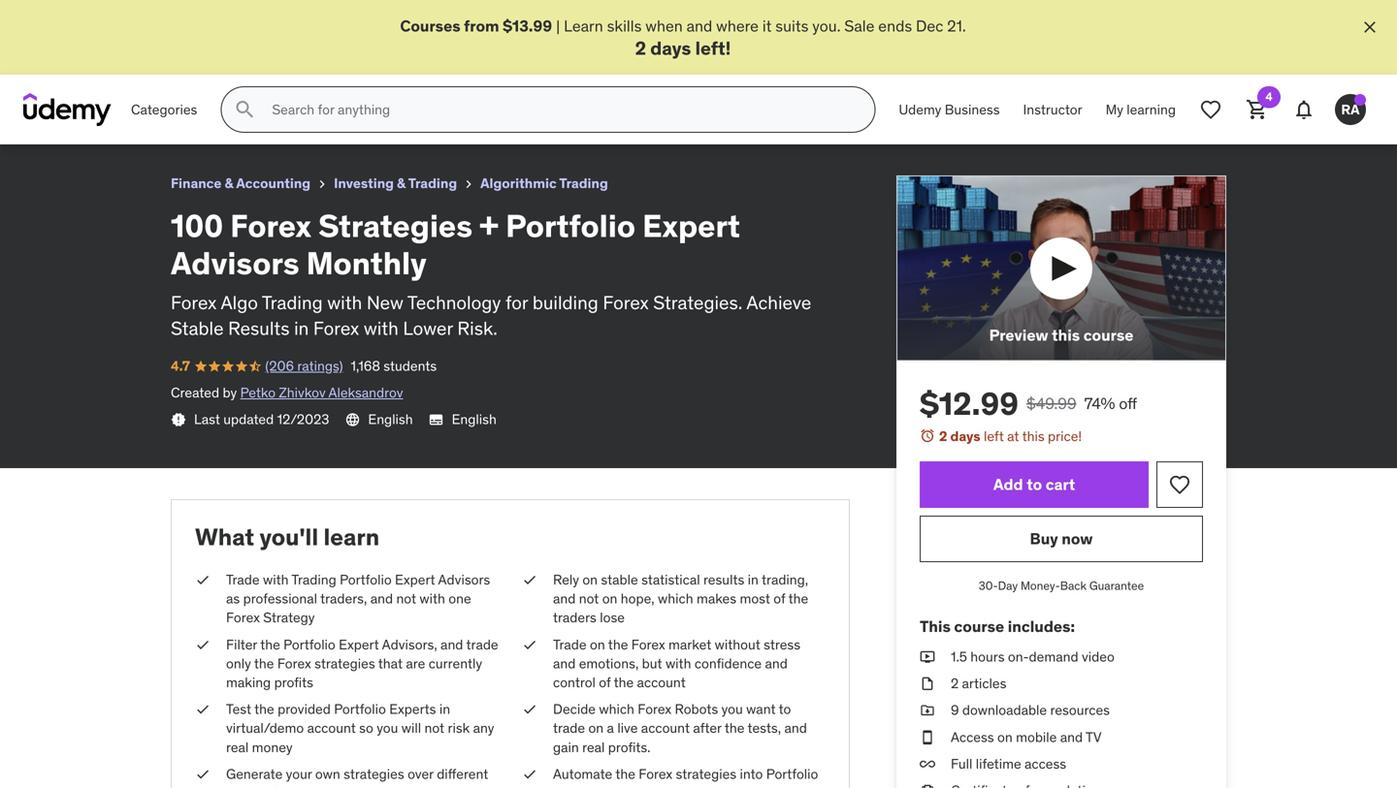 Task type: describe. For each thing, give the bounding box(es) containing it.
trade inside decide which forex robots you want to trade on a live account after the tests, and gain real profits.
[[553, 720, 585, 738]]

sale
[[844, 16, 875, 36]]

interested
[[327, 785, 389, 789]]

account inside trade on the forex market without stress and emotions, but with confidence and control of the account
[[637, 674, 686, 692]]

on for access
[[998, 729, 1013, 747]]

xsmall image for 1.5 hours on-demand video
[[920, 648, 935, 667]]

portfolio inside 100 forex strategies + portfolio expert advisors monthly forex algo trading with new technology for building forex strategies. achieve stable results in forex with lower risk.
[[506, 207, 636, 245]]

shopping cart with 4 items image
[[1246, 98, 1269, 121]]

if
[[269, 785, 276, 789]]

you.
[[812, 16, 841, 36]]

live
[[617, 720, 638, 738]]

of for most
[[774, 591, 785, 608]]

categories
[[131, 101, 197, 118]]

risk
[[448, 720, 470, 738]]

the inside 'rely on stable statistical results in trading, and not on hope, which makes most of the traders lose'
[[788, 591, 808, 608]]

without inside automate the forex strategies into portfolio experts without programming skills
[[603, 785, 649, 789]]

now
[[1062, 529, 1093, 549]]

strategies for automate
[[676, 766, 737, 783]]

xsmall image for forex
[[522, 766, 538, 785]]

xsmall image for last updated 12/2023
[[171, 413, 186, 428]]

forex up stable
[[171, 291, 217, 314]]

+ for 100 forex strategies + portfolio expert advisors monthly
[[170, 8, 179, 28]]

4 link
[[1234, 87, 1281, 133]]

experts inside test the provided portfolio experts in virtual/demo account so you will not risk any real money
[[389, 701, 436, 719]]

1.5
[[951, 649, 967, 666]]

Search for anything text field
[[268, 93, 851, 126]]

into
[[740, 766, 763, 783]]

the down emotions,
[[614, 674, 634, 692]]

to inside decide which forex robots you want to trade on a live account after the tests, and gain real profits.
[[779, 701, 791, 719]]

petko zhivkov aleksandrov link
[[240, 384, 403, 402]]

learn
[[564, 16, 603, 36]]

2 articles
[[951, 675, 1007, 693]]

generate
[[226, 766, 283, 783]]

updated
[[223, 411, 274, 429]]

new
[[367, 291, 404, 314]]

xsmall image for access
[[920, 755, 935, 774]]

9
[[951, 702, 959, 720]]

algorithmic trading
[[480, 175, 608, 192]]

trading inside 100 forex strategies + portfolio expert advisors monthly forex algo trading with new technology for building forex strategies. achieve stable results in forex with lower risk.
[[262, 291, 323, 314]]

investing & trading
[[334, 175, 457, 192]]

(206
[[265, 358, 294, 375]]

by
[[223, 384, 237, 402]]

traders,
[[320, 591, 367, 608]]

days inside courses from $13.99 | learn skills when and where it suits you. sale ends dec 21. 2 days left!
[[650, 36, 691, 60]]

with down new
[[364, 317, 399, 340]]

courses
[[400, 16, 461, 36]]

preview this course button
[[897, 176, 1227, 361]]

results
[[703, 572, 745, 589]]

investing
[[334, 175, 394, 192]]

trading,
[[762, 572, 808, 589]]

students
[[384, 358, 437, 375]]

ra
[[1341, 101, 1360, 118]]

my learning link
[[1094, 87, 1188, 133]]

xsmall image for stable
[[522, 571, 538, 590]]

forex inside decide which forex robots you want to trade on a live account after the tests, and gain real profits.
[[638, 701, 672, 719]]

video
[[1082, 649, 1115, 666]]

created
[[171, 384, 219, 402]]

not inside trade with trading portfolio expert advisors as professional traders, and not with one forex strategy
[[396, 591, 416, 608]]

advisors for 100 forex strategies + portfolio expert advisors monthly
[[303, 8, 368, 28]]

1,168 students
[[351, 358, 437, 375]]

xsmall image for 9 downloadable resources
[[920, 702, 935, 721]]

are inside generate your own strategies over different assets if you are interested in more exper
[[304, 785, 324, 789]]

strategies for generate
[[344, 766, 404, 783]]

your
[[286, 766, 312, 783]]

forex inside filter the portfolio expert advisors, and trade only the forex strategies that are currently making profits
[[277, 655, 311, 673]]

any
[[473, 720, 494, 738]]

with left new
[[327, 291, 362, 314]]

2 english from the left
[[452, 411, 497, 429]]

finance & accounting
[[171, 175, 311, 192]]

this
[[920, 617, 951, 637]]

buy now
[[1030, 529, 1093, 549]]

most
[[740, 591, 770, 608]]

algorithmic trading link
[[480, 172, 608, 196]]

petko
[[240, 384, 276, 402]]

experts inside automate the forex strategies into portfolio experts without programming skills
[[553, 785, 600, 789]]

which inside 'rely on stable statistical results in trading, and not on hope, which makes most of the traders lose'
[[658, 591, 693, 608]]

risk.
[[457, 317, 498, 340]]

portfolio inside automate the forex strategies into portfolio experts without programming skills
[[766, 766, 818, 783]]

makes
[[697, 591, 737, 608]]

alarm image
[[920, 428, 935, 444]]

dec
[[916, 16, 944, 36]]

expert inside 100 forex strategies + portfolio expert advisors monthly forex algo trading with new technology for building forex strategies. achieve stable results in forex with lower risk.
[[642, 207, 740, 245]]

$12.99 $49.99 74% off
[[920, 385, 1137, 424]]

the inside decide which forex robots you want to trade on a live account after the tests, and gain real profits.
[[725, 720, 745, 738]]

day
[[998, 579, 1018, 594]]

2 for 2 articles
[[951, 675, 959, 693]]

ratings)
[[297, 358, 343, 375]]

account inside test the provided portfolio experts in virtual/demo account so you will not risk any real money
[[307, 720, 356, 738]]

& for accounting
[[225, 175, 233, 192]]

different
[[437, 766, 488, 783]]

expert inside filter the portfolio expert advisors, and trade only the forex strategies that are currently making profits
[[339, 636, 379, 654]]

hours
[[971, 649, 1005, 666]]

closed captions image
[[429, 412, 444, 428]]

4
[[1266, 89, 1273, 105]]

$13.99
[[503, 16, 552, 36]]

of for control
[[599, 674, 611, 692]]

which inside decide which forex robots you want to trade on a live account after the tests, and gain real profits.
[[599, 701, 635, 719]]

expert inside trade with trading portfolio expert advisors as professional traders, and not with one forex strategy
[[395, 572, 435, 589]]

algorithmic
[[480, 175, 557, 192]]

expert up submit search image
[[251, 8, 300, 28]]

currently
[[429, 655, 482, 673]]

skills inside automate the forex strategies into portfolio experts without programming skills
[[737, 785, 768, 789]]

programming
[[652, 785, 734, 789]]

forex inside trade on the forex market without stress and emotions, but with confidence and control of the account
[[631, 636, 665, 654]]

learning
[[1127, 101, 1176, 118]]

business
[[945, 101, 1000, 118]]

74%
[[1084, 394, 1115, 414]]

strategies inside filter the portfolio expert advisors, and trade only the forex strategies that are currently making profits
[[315, 655, 375, 673]]

forex up ratings) at the left top of page
[[313, 317, 359, 340]]

decide
[[553, 701, 596, 719]]

the right filter
[[260, 636, 280, 654]]

1 english from the left
[[368, 411, 413, 429]]

building
[[533, 291, 599, 314]]

finance & accounting link
[[171, 172, 311, 196]]

articles
[[962, 675, 1007, 693]]

0 vertical spatial wishlist image
[[1199, 98, 1223, 121]]

4.7
[[171, 358, 190, 375]]

with inside trade on the forex market without stress and emotions, but with confidence and control of the account
[[666, 655, 691, 673]]

100 for 100 forex strategies + portfolio expert advisors monthly
[[16, 8, 42, 28]]

investing & trading link
[[334, 172, 457, 196]]

portfolio inside trade with trading portfolio expert advisors as professional traders, and not with one forex strategy
[[340, 572, 392, 589]]

you inside generate your own strategies over different assets if you are interested in more exper
[[280, 785, 301, 789]]

trade on the forex market without stress and emotions, but with confidence and control of the account
[[553, 636, 801, 692]]

after
[[693, 720, 722, 738]]

2 inside courses from $13.99 | learn skills when and where it suits you. sale ends dec 21. 2 days left!
[[635, 36, 646, 60]]

strategies.
[[653, 291, 743, 314]]

stress
[[764, 636, 801, 654]]

forex inside trade with trading portfolio expert advisors as professional traders, and not with one forex strategy
[[226, 610, 260, 627]]

real inside test the provided portfolio experts in virtual/demo account so you will not risk any real money
[[226, 739, 249, 757]]

and inside courses from $13.99 | learn skills when and where it suits you. sale ends dec 21. 2 days left!
[[687, 16, 713, 36]]

instructor link
[[1012, 87, 1094, 133]]

lose
[[600, 610, 625, 627]]

& for trading
[[397, 175, 406, 192]]

with up the professional
[[263, 572, 289, 589]]

9 downloadable resources
[[951, 702, 1110, 720]]

on inside decide which forex robots you want to trade on a live account after the tests, and gain real profits.
[[588, 720, 604, 738]]

in inside 100 forex strategies + portfolio expert advisors monthly forex algo trading with new technology for building forex strategies. achieve stable results in forex with lower risk.
[[294, 317, 309, 340]]

more
[[406, 785, 438, 789]]

trading right investing
[[408, 175, 457, 192]]

off
[[1119, 394, 1137, 414]]

trade with trading portfolio expert advisors as professional traders, and not with one forex strategy
[[226, 572, 490, 627]]

the up making at left
[[254, 655, 274, 673]]

udemy business
[[899, 101, 1000, 118]]

you inside decide which forex robots you want to trade on a live account after the tests, and gain real profits.
[[722, 701, 743, 719]]

course language image
[[345, 413, 360, 428]]

rely
[[553, 572, 579, 589]]

statistical
[[641, 572, 700, 589]]

notifications image
[[1293, 98, 1316, 121]]

account inside decide which forex robots you want to trade on a live account after the tests, and gain real profits.
[[641, 720, 690, 738]]

assets
[[226, 785, 265, 789]]

results
[[228, 317, 290, 340]]

one
[[449, 591, 471, 608]]

guarantee
[[1090, 579, 1144, 594]]



Task type: vqa. For each thing, say whether or not it's contained in the screenshot.
Personal inside the button
no



Task type: locate. For each thing, give the bounding box(es) containing it.
1 vertical spatial without
[[603, 785, 649, 789]]

1 vertical spatial trade
[[553, 636, 587, 654]]

1 horizontal spatial without
[[715, 636, 761, 654]]

1 horizontal spatial days
[[950, 428, 981, 445]]

strategies for 100 forex strategies + portfolio expert advisors monthly
[[89, 8, 166, 28]]

1 horizontal spatial trade
[[553, 720, 585, 738]]

1 vertical spatial course
[[954, 617, 1004, 637]]

and up 'left!'
[[687, 16, 713, 36]]

0 horizontal spatial skills
[[607, 16, 642, 36]]

0 horizontal spatial strategies
[[89, 8, 166, 28]]

strategies inside generate your own strategies over different assets if you are interested in more exper
[[344, 766, 404, 783]]

not inside test the provided portfolio experts in virtual/demo account so you will not risk any real money
[[425, 720, 445, 738]]

&
[[225, 175, 233, 192], [397, 175, 406, 192]]

without inside trade on the forex market without stress and emotions, but with confidence and control of the account
[[715, 636, 761, 654]]

on for trade
[[590, 636, 605, 654]]

trade up currently
[[466, 636, 498, 654]]

1 horizontal spatial 2
[[939, 428, 947, 445]]

1 horizontal spatial which
[[658, 591, 693, 608]]

1 vertical spatial this
[[1022, 428, 1045, 445]]

on up lose
[[602, 591, 618, 608]]

account down provided
[[307, 720, 356, 738]]

0 vertical spatial advisors
[[303, 8, 368, 28]]

1 vertical spatial trade
[[553, 720, 585, 738]]

advisors inside 100 forex strategies + portfolio expert advisors monthly forex algo trading with new technology for building forex strategies. achieve stable results in forex with lower risk.
[[171, 244, 299, 283]]

0 horizontal spatial trade
[[466, 636, 498, 654]]

1.5 hours on-demand video
[[951, 649, 1115, 666]]

advisors up one
[[438, 572, 490, 589]]

at
[[1007, 428, 1019, 445]]

this inside button
[[1052, 325, 1080, 345]]

expert up strategies.
[[642, 207, 740, 245]]

only
[[226, 655, 251, 673]]

& right investing
[[397, 175, 406, 192]]

strategies for 100 forex strategies + portfolio expert advisors monthly forex algo trading with new technology for building forex strategies. achieve stable results in forex with lower risk.
[[318, 207, 473, 245]]

includes:
[[1008, 617, 1075, 637]]

categories button
[[119, 87, 209, 133]]

not inside 'rely on stable statistical results in trading, and not on hope, which makes most of the traders lose'
[[579, 591, 599, 608]]

of down trading,
[[774, 591, 785, 608]]

forex up udemy image
[[45, 8, 86, 28]]

you down your
[[280, 785, 301, 789]]

$49.99
[[1027, 394, 1077, 414]]

which up a
[[599, 701, 635, 719]]

strategies left that at the left of page
[[315, 655, 375, 673]]

expert up that at the left of page
[[339, 636, 379, 654]]

trade for professional
[[226, 572, 260, 589]]

which
[[658, 591, 693, 608], [599, 701, 635, 719]]

1 horizontal spatial strategies
[[318, 207, 473, 245]]

1 real from the left
[[226, 739, 249, 757]]

0 horizontal spatial advisors
[[171, 244, 299, 283]]

0 vertical spatial which
[[658, 591, 693, 608]]

in inside test the provided portfolio experts in virtual/demo account so you will not risk any real money
[[439, 701, 450, 719]]

strategies
[[315, 655, 375, 673], [344, 766, 404, 783], [676, 766, 737, 783]]

1 vertical spatial advisors
[[171, 244, 299, 283]]

1 horizontal spatial 100
[[171, 207, 223, 245]]

0 horizontal spatial english
[[368, 411, 413, 429]]

this right preview
[[1052, 325, 1080, 345]]

you'll
[[260, 523, 318, 552]]

xsmall image for decide which forex robots you want to trade on a live account after the tests, and gain real profits.
[[522, 701, 538, 720]]

1 horizontal spatial advisors
[[303, 8, 368, 28]]

xsmall image for filter the portfolio expert advisors, and trade only the forex strategies that are currently making profits
[[195, 636, 211, 655]]

1 vertical spatial wishlist image
[[1168, 474, 1192, 497]]

forex down the profits.
[[639, 766, 673, 783]]

monthly
[[371, 8, 431, 28], [306, 244, 427, 283]]

1 vertical spatial strategies
[[318, 207, 473, 245]]

12/2023
[[277, 411, 329, 429]]

0 vertical spatial are
[[406, 655, 425, 673]]

course up 74%
[[1084, 325, 1134, 345]]

1 horizontal spatial wishlist image
[[1199, 98, 1223, 121]]

with
[[327, 291, 362, 314], [364, 317, 399, 340], [263, 572, 289, 589], [420, 591, 445, 608], [666, 655, 691, 673]]

1 vertical spatial monthly
[[306, 244, 427, 283]]

1 vertical spatial skills
[[737, 785, 768, 789]]

0 horizontal spatial experts
[[389, 701, 436, 719]]

experts down automate
[[553, 785, 600, 789]]

and inside trade with trading portfolio expert advisors as professional traders, and not with one forex strategy
[[370, 591, 393, 608]]

udemy image
[[23, 93, 112, 126]]

access
[[1025, 756, 1067, 773]]

that
[[378, 655, 403, 673]]

portfolio down strategy
[[284, 636, 336, 654]]

automate the forex strategies into portfolio experts without programming skills
[[553, 766, 818, 789]]

price!
[[1048, 428, 1082, 445]]

the inside test the provided portfolio experts in virtual/demo account so you will not risk any real money
[[254, 701, 274, 719]]

and left tv
[[1060, 729, 1083, 747]]

expert
[[251, 8, 300, 28], [642, 207, 740, 245], [395, 572, 435, 589], [339, 636, 379, 654]]

ends
[[878, 16, 912, 36]]

forex down as
[[226, 610, 260, 627]]

xsmall image
[[314, 177, 330, 192], [195, 571, 211, 590], [522, 571, 538, 590], [920, 675, 935, 694], [195, 701, 211, 720], [920, 729, 935, 748], [920, 755, 935, 774], [522, 766, 538, 785], [920, 782, 935, 789]]

english down aleksandrov
[[368, 411, 413, 429]]

advisors,
[[382, 636, 437, 654]]

portfolio up so
[[334, 701, 386, 719]]

1 vertical spatial days
[[950, 428, 981, 445]]

on for rely
[[583, 572, 598, 589]]

0 horizontal spatial &
[[225, 175, 233, 192]]

and inside filter the portfolio expert advisors, and trade only the forex strategies that are currently making profits
[[441, 636, 463, 654]]

this right at
[[1022, 428, 1045, 445]]

to left cart on the bottom of the page
[[1027, 475, 1042, 495]]

english right closed captions "image"
[[452, 411, 497, 429]]

1 horizontal spatial are
[[406, 655, 425, 673]]

0 horizontal spatial are
[[304, 785, 324, 789]]

preview this course
[[989, 325, 1134, 345]]

instructor
[[1023, 101, 1083, 118]]

0 vertical spatial experts
[[389, 701, 436, 719]]

0 horizontal spatial +
[[170, 8, 179, 28]]

the right after
[[725, 720, 745, 738]]

course inside button
[[1084, 325, 1134, 345]]

2 up 9
[[951, 675, 959, 693]]

monthly for 100 forex strategies + portfolio expert advisors monthly
[[371, 8, 431, 28]]

1 vertical spatial which
[[599, 701, 635, 719]]

created by petko zhivkov aleksandrov
[[171, 384, 403, 402]]

2 horizontal spatial 2
[[951, 675, 959, 693]]

0 vertical spatial 2
[[635, 36, 646, 60]]

0 horizontal spatial trade
[[226, 572, 260, 589]]

skills left "when" at left
[[607, 16, 642, 36]]

0 vertical spatial to
[[1027, 475, 1042, 495]]

real right gain
[[582, 739, 605, 757]]

strategies inside automate the forex strategies into portfolio experts without programming skills
[[676, 766, 737, 783]]

forex up the profits
[[277, 655, 311, 673]]

provided
[[278, 701, 331, 719]]

and inside decide which forex robots you want to trade on a live account after the tests, and gain real profits.
[[784, 720, 807, 738]]

2 real from the left
[[582, 739, 605, 757]]

wishlist image
[[1199, 98, 1223, 121], [1168, 474, 1192, 497]]

without up the 'confidence'
[[715, 636, 761, 654]]

1 vertical spatial 2
[[939, 428, 947, 445]]

my learning
[[1106, 101, 1176, 118]]

strategies up programming
[[676, 766, 737, 783]]

0 horizontal spatial 100
[[16, 8, 42, 28]]

0 vertical spatial trade
[[466, 636, 498, 654]]

real
[[226, 739, 249, 757], [582, 739, 605, 757]]

portfolio up traders,
[[340, 572, 392, 589]]

in up most
[[748, 572, 759, 589]]

not right will
[[425, 720, 445, 738]]

trading up traders,
[[292, 572, 336, 589]]

0 horizontal spatial 2
[[635, 36, 646, 60]]

the down trading,
[[788, 591, 808, 608]]

portfolio
[[183, 8, 248, 28], [506, 207, 636, 245], [340, 572, 392, 589], [284, 636, 336, 654], [334, 701, 386, 719], [766, 766, 818, 783]]

+ for 100 forex strategies + portfolio expert advisors monthly forex algo trading with new technology for building forex strategies. achieve stable results in forex with lower risk.
[[479, 207, 499, 245]]

algo
[[221, 291, 258, 314]]

& inside investing & trading link
[[397, 175, 406, 192]]

2
[[635, 36, 646, 60], [939, 428, 947, 445], [951, 675, 959, 693]]

0 horizontal spatial of
[[599, 674, 611, 692]]

in left more
[[392, 785, 403, 789]]

1 horizontal spatial course
[[1084, 325, 1134, 345]]

xsmall image for provided
[[195, 701, 211, 720]]

which down statistical
[[658, 591, 693, 608]]

trading inside trade with trading portfolio expert advisors as professional traders, and not with one forex strategy
[[292, 572, 336, 589]]

you right so
[[377, 720, 398, 738]]

forex up but
[[631, 636, 665, 654]]

what
[[195, 523, 254, 552]]

0 vertical spatial days
[[650, 36, 691, 60]]

you
[[722, 701, 743, 719], [377, 720, 398, 738], [280, 785, 301, 789]]

days
[[650, 36, 691, 60], [950, 428, 981, 445]]

0 vertical spatial 100
[[16, 8, 42, 28]]

forex
[[45, 8, 86, 28], [230, 207, 311, 245], [171, 291, 217, 314], [603, 291, 649, 314], [313, 317, 359, 340], [226, 610, 260, 627], [631, 636, 665, 654], [277, 655, 311, 673], [638, 701, 672, 719], [639, 766, 673, 783]]

0 horizontal spatial which
[[599, 701, 635, 719]]

tests,
[[748, 720, 781, 738]]

add to cart button
[[920, 462, 1149, 509]]

the up emotions,
[[608, 636, 628, 654]]

2 horizontal spatial advisors
[[438, 572, 490, 589]]

and up currently
[[441, 636, 463, 654]]

are down own
[[304, 785, 324, 789]]

udemy
[[899, 101, 942, 118]]

100 inside 100 forex strategies + portfolio expert advisors monthly forex algo trading with new technology for building forex strategies. achieve stable results in forex with lower risk.
[[171, 207, 223, 245]]

xsmall image for trade on the forex market without stress and emotions, but with confidence and control of the account
[[522, 636, 538, 655]]

resources
[[1050, 702, 1110, 720]]

2 vertical spatial you
[[280, 785, 301, 789]]

2 right alarm image
[[939, 428, 947, 445]]

0 horizontal spatial without
[[603, 785, 649, 789]]

$12.99
[[920, 385, 1019, 424]]

strategies inside 100 forex strategies + portfolio expert advisors monthly forex algo trading with new technology for building forex strategies. achieve stable results in forex with lower risk.
[[318, 207, 473, 245]]

with left one
[[420, 591, 445, 608]]

and down stress
[[765, 655, 788, 673]]

not
[[396, 591, 416, 608], [579, 591, 599, 608], [425, 720, 445, 738]]

and
[[687, 16, 713, 36], [370, 591, 393, 608], [553, 591, 576, 608], [441, 636, 463, 654], [553, 655, 576, 673], [765, 655, 788, 673], [784, 720, 807, 738], [1060, 729, 1083, 747]]

to
[[1027, 475, 1042, 495], [779, 701, 791, 719]]

back
[[1060, 579, 1087, 594]]

1 horizontal spatial trade
[[553, 636, 587, 654]]

account down but
[[637, 674, 686, 692]]

& inside 'finance & accounting' link
[[225, 175, 233, 192]]

forex down the 'accounting'
[[230, 207, 311, 245]]

trade up as
[[226, 572, 260, 589]]

1 horizontal spatial of
[[774, 591, 785, 608]]

with down market
[[666, 655, 691, 673]]

skills down the into
[[737, 785, 768, 789]]

portfolio inside filter the portfolio expert advisors, and trade only the forex strategies that are currently making profits
[[284, 636, 336, 654]]

on-
[[1008, 649, 1029, 666]]

test
[[226, 701, 251, 719]]

0 vertical spatial skills
[[607, 16, 642, 36]]

advisors for 100 forex strategies + portfolio expert advisors monthly forex algo trading with new technology for building forex strategies. achieve stable results in forex with lower risk.
[[171, 244, 299, 283]]

1 horizontal spatial +
[[479, 207, 499, 245]]

test the provided portfolio experts in virtual/demo account so you will not risk any real money
[[226, 701, 494, 757]]

trading up the results
[[262, 291, 323, 314]]

2 horizontal spatial not
[[579, 591, 599, 608]]

+ up "categories"
[[170, 8, 179, 28]]

and inside 'rely on stable statistical results in trading, and not on hope, which makes most of the traders lose'
[[553, 591, 576, 608]]

ra link
[[1327, 87, 1374, 133]]

1 vertical spatial to
[[779, 701, 791, 719]]

of down emotions,
[[599, 674, 611, 692]]

monthly up new
[[306, 244, 427, 283]]

advisors inside trade with trading portfolio expert advisors as professional traders, and not with one forex strategy
[[438, 572, 490, 589]]

0 horizontal spatial to
[[779, 701, 791, 719]]

xsmall image
[[461, 177, 477, 192], [171, 413, 186, 428], [195, 636, 211, 655], [522, 636, 538, 655], [920, 648, 935, 667], [522, 701, 538, 720], [920, 702, 935, 721], [195, 766, 211, 785]]

the up virtual/demo
[[254, 701, 274, 719]]

rely on stable statistical results in trading, and not on hope, which makes most of the traders lose
[[553, 572, 808, 627]]

2 vertical spatial advisors
[[438, 572, 490, 589]]

strategies up interested
[[344, 766, 404, 783]]

confidence
[[695, 655, 762, 673]]

lifetime
[[976, 756, 1021, 773]]

left!
[[695, 36, 731, 60]]

submit search image
[[233, 98, 257, 121]]

a
[[607, 720, 614, 738]]

0 vertical spatial +
[[170, 8, 179, 28]]

access on mobile and tv
[[951, 729, 1102, 747]]

0 horizontal spatial real
[[226, 739, 249, 757]]

profits
[[274, 674, 313, 692]]

account down robots
[[641, 720, 690, 738]]

filter the portfolio expert advisors, and trade only the forex strategies that are currently making profits
[[226, 636, 498, 692]]

money-
[[1021, 579, 1060, 594]]

0 vertical spatial without
[[715, 636, 761, 654]]

of inside 'rely on stable statistical results in trading, and not on hope, which makes most of the traders lose'
[[774, 591, 785, 608]]

0 vertical spatial trade
[[226, 572, 260, 589]]

1 horizontal spatial english
[[452, 411, 497, 429]]

experts
[[389, 701, 436, 719], [553, 785, 600, 789]]

monthly left from
[[371, 8, 431, 28]]

to inside button
[[1027, 475, 1042, 495]]

in inside 'rely on stable statistical results in trading, and not on hope, which makes most of the traders lose'
[[748, 572, 759, 589]]

trade inside trade on the forex market without stress and emotions, but with confidence and control of the account
[[553, 636, 587, 654]]

& right finance
[[225, 175, 233, 192]]

+ down algorithmic
[[479, 207, 499, 245]]

xsmall image for mobile
[[920, 729, 935, 748]]

on up emotions,
[[590, 636, 605, 654]]

preview
[[989, 325, 1049, 345]]

experts up will
[[389, 701, 436, 719]]

1 horizontal spatial experts
[[553, 785, 600, 789]]

over
[[408, 766, 434, 783]]

to right want
[[779, 701, 791, 719]]

1 vertical spatial experts
[[553, 785, 600, 789]]

on down downloadable
[[998, 729, 1013, 747]]

this
[[1052, 325, 1080, 345], [1022, 428, 1045, 445]]

trade down traders
[[553, 636, 587, 654]]

0 vertical spatial you
[[722, 701, 743, 719]]

forex inside automate the forex strategies into portfolio experts without programming skills
[[639, 766, 673, 783]]

1 & from the left
[[225, 175, 233, 192]]

trade for and
[[553, 636, 587, 654]]

0 vertical spatial this
[[1052, 325, 1080, 345]]

1 vertical spatial are
[[304, 785, 324, 789]]

0 vertical spatial course
[[1084, 325, 1134, 345]]

access
[[951, 729, 994, 747]]

0 vertical spatial monthly
[[371, 8, 431, 28]]

the inside automate the forex strategies into portfolio experts without programming skills
[[616, 766, 636, 783]]

are down "advisors,"
[[406, 655, 425, 673]]

30-
[[979, 579, 998, 594]]

0 vertical spatial of
[[774, 591, 785, 608]]

and up control
[[553, 655, 576, 673]]

finance
[[171, 175, 222, 192]]

in inside generate your own strategies over different assets if you are interested in more exper
[[392, 785, 403, 789]]

2 vertical spatial 2
[[951, 675, 959, 693]]

1 horizontal spatial you
[[377, 720, 398, 738]]

trade inside filter the portfolio expert advisors, and trade only the forex strategies that are currently making profits
[[466, 636, 498, 654]]

xsmall image for generate your own strategies over different assets if you are interested in more exper
[[195, 766, 211, 785]]

xsmall image for trading
[[195, 571, 211, 590]]

portfolio up submit search image
[[183, 8, 248, 28]]

learn
[[324, 523, 380, 552]]

making
[[226, 674, 271, 692]]

1 vertical spatial you
[[377, 720, 398, 738]]

without down the profits.
[[603, 785, 649, 789]]

so
[[359, 720, 373, 738]]

and down rely
[[553, 591, 576, 608]]

trading
[[408, 175, 457, 192], [559, 175, 608, 192], [262, 291, 323, 314], [292, 572, 336, 589]]

on left a
[[588, 720, 604, 738]]

1 horizontal spatial real
[[582, 739, 605, 757]]

2 down "when" at left
[[635, 36, 646, 60]]

0 horizontal spatial you
[[280, 785, 301, 789]]

portfolio down algorithmic trading link
[[506, 207, 636, 245]]

you inside test the provided portfolio experts in virtual/demo account so you will not risk any real money
[[377, 720, 398, 738]]

|
[[556, 16, 560, 36]]

you have alerts image
[[1355, 94, 1366, 106]]

trade up gain
[[553, 720, 585, 738]]

the down the profits.
[[616, 766, 636, 783]]

and right traders,
[[370, 591, 393, 608]]

1 horizontal spatial not
[[425, 720, 445, 738]]

100 for 100 forex strategies + portfolio expert advisors monthly forex algo trading with new technology for building forex strategies. achieve stable results in forex with lower risk.
[[171, 207, 223, 245]]

hope,
[[621, 591, 655, 608]]

2 horizontal spatial you
[[722, 701, 743, 719]]

of inside trade on the forex market without stress and emotions, but with confidence and control of the account
[[599, 674, 611, 692]]

own
[[315, 766, 340, 783]]

21.
[[947, 16, 966, 36]]

in
[[294, 317, 309, 340], [748, 572, 759, 589], [439, 701, 450, 719], [392, 785, 403, 789]]

real up generate
[[226, 739, 249, 757]]

1 vertical spatial +
[[479, 207, 499, 245]]

close image
[[1360, 17, 1380, 37]]

are inside filter the portfolio expert advisors, and trade only the forex strategies that are currently making profits
[[406, 655, 425, 673]]

1 vertical spatial 100
[[171, 207, 223, 245]]

in up (206 ratings)
[[294, 317, 309, 340]]

portfolio inside test the provided portfolio experts in virtual/demo account so you will not risk any real money
[[334, 701, 386, 719]]

decide which forex robots you want to trade on a live account after the tests, and gain real profits.
[[553, 701, 807, 757]]

days left left at the bottom right
[[950, 428, 981, 445]]

as
[[226, 591, 240, 608]]

1 vertical spatial of
[[599, 674, 611, 692]]

1 horizontal spatial to
[[1027, 475, 1042, 495]]

expert up "advisors,"
[[395, 572, 435, 589]]

on right rely
[[583, 572, 598, 589]]

1 horizontal spatial this
[[1052, 325, 1080, 345]]

0 vertical spatial strategies
[[89, 8, 166, 28]]

last updated 12/2023
[[194, 411, 329, 429]]

days down "when" at left
[[650, 36, 691, 60]]

1 horizontal spatial &
[[397, 175, 406, 192]]

+ inside 100 forex strategies + portfolio expert advisors monthly forex algo trading with new technology for building forex strategies. achieve stable results in forex with lower risk.
[[479, 207, 499, 245]]

course up hours
[[954, 617, 1004, 637]]

aleksandrov
[[328, 384, 403, 402]]

2 for 2 days left at this price!
[[939, 428, 947, 445]]

0 horizontal spatial this
[[1022, 428, 1045, 445]]

real inside decide which forex robots you want to trade on a live account after the tests, and gain real profits.
[[582, 739, 605, 757]]

skills inside courses from $13.99 | learn skills when and where it suits you. sale ends dec 21. 2 days left!
[[607, 16, 642, 36]]

0 horizontal spatial course
[[954, 617, 1004, 637]]

trading right algorithmic
[[559, 175, 608, 192]]

advisors left courses
[[303, 8, 368, 28]]

100 forex strategies + portfolio expert advisors monthly forex algo trading with new technology for building forex strategies. achieve stable results in forex with lower risk.
[[171, 207, 811, 340]]

1 horizontal spatial skills
[[737, 785, 768, 789]]

cart
[[1046, 475, 1075, 495]]

not up "advisors,"
[[396, 591, 416, 608]]

0 horizontal spatial wishlist image
[[1168, 474, 1192, 497]]

last
[[194, 411, 220, 429]]

0 horizontal spatial days
[[650, 36, 691, 60]]

2 & from the left
[[397, 175, 406, 192]]

on inside trade on the forex market without stress and emotions, but with confidence and control of the account
[[590, 636, 605, 654]]

trade inside trade with trading portfolio expert advisors as professional traders, and not with one forex strategy
[[226, 572, 260, 589]]

0 horizontal spatial not
[[396, 591, 416, 608]]

and right tests,
[[784, 720, 807, 738]]

monthly inside 100 forex strategies + portfolio expert advisors monthly forex algo trading with new technology for building forex strategies. achieve stable results in forex with lower risk.
[[306, 244, 427, 283]]

1,168
[[351, 358, 380, 375]]

monthly for 100 forex strategies + portfolio expert advisors monthly forex algo trading with new technology for building forex strategies. achieve stable results in forex with lower risk.
[[306, 244, 427, 283]]

not up traders
[[579, 591, 599, 608]]

forex right building
[[603, 291, 649, 314]]



